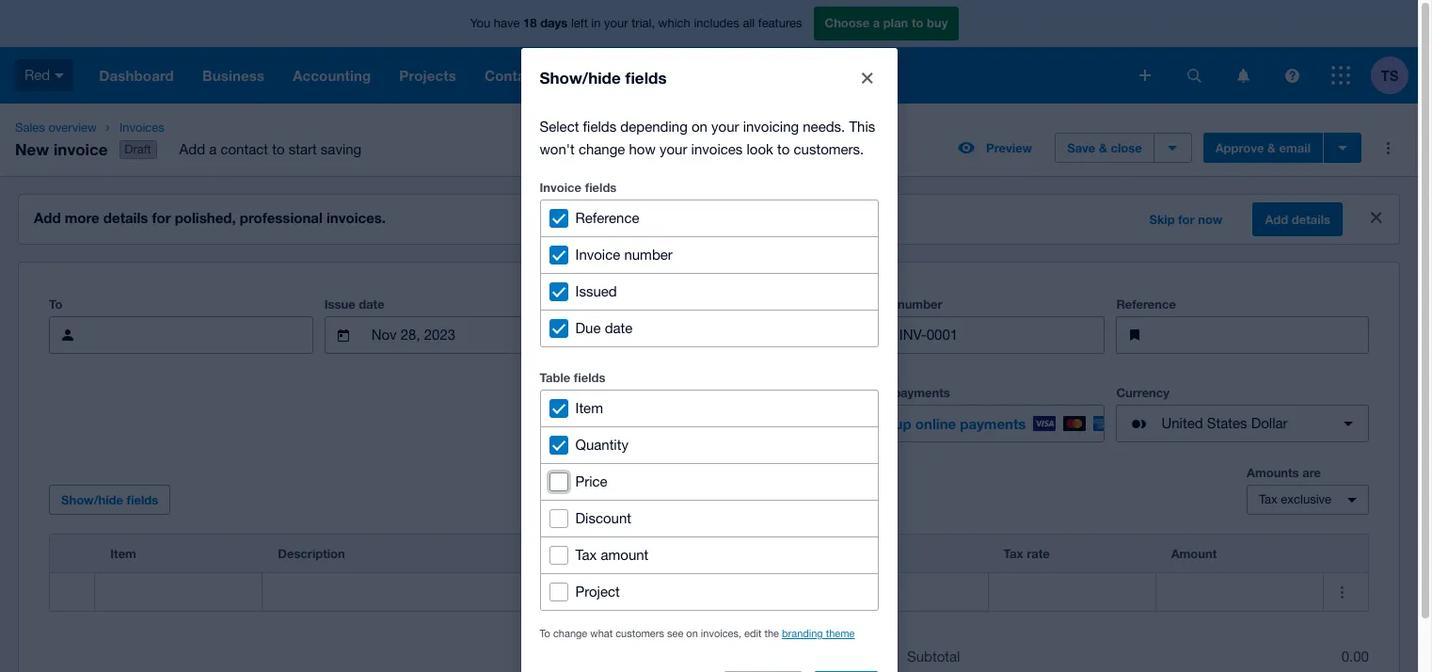 Task type: vqa. For each thing, say whether or not it's contained in the screenshot.
For inside button
yes



Task type: describe. For each thing, give the bounding box(es) containing it.
which
[[659, 16, 691, 30]]

payments inside set up online payments popup button
[[960, 415, 1026, 432]]

add a contact to start saving
[[179, 141, 362, 157]]

project
[[576, 584, 620, 600]]

1 vertical spatial invoice number
[[853, 297, 943, 312]]

ts button
[[1371, 47, 1418, 104]]

theme
[[826, 628, 855, 639]]

To text field
[[94, 317, 312, 353]]

invoice inside group
[[576, 247, 621, 263]]

sales
[[15, 120, 45, 135]]

Due date text field
[[634, 317, 796, 353]]

up
[[895, 415, 912, 432]]

to change what customers see on invoices, edit the branding theme
[[540, 628, 855, 639]]

more
[[65, 209, 100, 226]]

draft
[[125, 142, 151, 156]]

0 horizontal spatial for
[[152, 209, 171, 226]]

details inside button
[[1292, 212, 1331, 227]]

to for to
[[49, 297, 63, 312]]

to for choose a plan to buy
[[912, 15, 924, 30]]

date for due date text box
[[615, 297, 641, 312]]

Description text field
[[263, 574, 563, 610]]

issue
[[324, 297, 355, 312]]

add more details for polished, professional invoices. status
[[19, 195, 1400, 244]]

issue date
[[324, 297, 385, 312]]

email
[[1280, 140, 1311, 155]]

this
[[849, 119, 876, 135]]

online payments
[[853, 385, 950, 400]]

more date options image for due date
[[804, 316, 841, 354]]

start
[[289, 141, 317, 157]]

skip for now button
[[1138, 204, 1234, 234]]

online
[[916, 415, 956, 432]]

preview button
[[947, 133, 1044, 163]]

choose
[[825, 15, 870, 30]]

what
[[590, 628, 613, 639]]

edit
[[745, 628, 762, 639]]

Amount field
[[1156, 574, 1323, 610]]

invoice for invoice fields group
[[540, 180, 582, 195]]

left
[[571, 16, 588, 30]]

invoice for invoice number element
[[853, 297, 895, 312]]

table fields group
[[540, 390, 879, 611]]

due date inside invoice fields group
[[576, 320, 633, 336]]

a for plan
[[873, 15, 880, 30]]

includes
[[694, 16, 740, 30]]

date for issue date text box
[[359, 297, 385, 312]]

saving
[[321, 141, 362, 157]]

customers.
[[794, 141, 864, 157]]

item inside table fields group
[[576, 400, 603, 416]]

branding
[[782, 628, 823, 639]]

ts
[[1381, 66, 1399, 83]]

you have 18 days left in your trial, which includes all features
[[470, 15, 802, 30]]

professional
[[240, 209, 323, 226]]

customers
[[616, 628, 664, 639]]

approve & email
[[1216, 140, 1311, 155]]

how
[[629, 141, 656, 157]]

& for close
[[1099, 140, 1108, 155]]

currency
[[1117, 385, 1170, 400]]

add for add more details for polished, professional invoices.
[[34, 209, 61, 226]]

now
[[1198, 212, 1223, 227]]

save
[[1068, 140, 1096, 155]]

a for contact
[[209, 141, 217, 157]]

add more details for polished, professional invoices.
[[34, 209, 386, 226]]

invoices,
[[701, 628, 742, 639]]

new invoice
[[15, 139, 108, 159]]

skip for now
[[1150, 212, 1223, 227]]

to for to change what customers see on invoices, edit the branding theme
[[540, 628, 551, 639]]

branding theme link
[[782, 628, 855, 639]]

your inside you have 18 days left in your trial, which includes all features
[[604, 16, 628, 30]]

depending
[[621, 119, 688, 135]]

change inside select fields depending on your invoicing needs.  this won't change how your invoices look to customers.
[[579, 141, 625, 157]]

see
[[667, 628, 684, 639]]

1 horizontal spatial reference
[[1117, 297, 1177, 312]]

quantity
[[576, 437, 629, 453]]

sales overview link
[[8, 119, 104, 137]]

overview
[[48, 120, 97, 135]]

amount
[[601, 547, 649, 563]]

tax rate
[[1004, 546, 1050, 561]]

the
[[765, 628, 779, 639]]

select fields depending on your invoicing needs.  this won't change how your invoices look to customers.
[[540, 119, 876, 157]]

show/hide fields inside button
[[61, 492, 158, 507]]

invoice fields
[[540, 180, 617, 195]]

set
[[869, 415, 891, 432]]

svg image inside red popup button
[[55, 73, 64, 78]]

account
[[836, 546, 885, 561]]

tax for tax exclusive
[[1259, 492, 1278, 507]]

show/hide inside dialog
[[540, 68, 621, 88]]

2 vertical spatial your
[[660, 141, 688, 157]]

preview
[[987, 140, 1033, 155]]

0.00
[[1342, 649, 1369, 665]]

fields inside button
[[127, 492, 158, 507]]



Task type: locate. For each thing, give the bounding box(es) containing it.
invoice number inside invoice fields group
[[576, 247, 673, 263]]

qty.
[[579, 546, 602, 561]]

amount
[[1172, 546, 1217, 561]]

won't
[[540, 141, 575, 157]]

1 horizontal spatial to
[[540, 628, 551, 639]]

1 horizontal spatial details
[[1292, 212, 1331, 227]]

to right look
[[777, 141, 790, 157]]

date right 'issue'
[[359, 297, 385, 312]]

payments right online
[[960, 415, 1026, 432]]

0 horizontal spatial svg image
[[55, 73, 64, 78]]

2 horizontal spatial your
[[712, 119, 739, 135]]

0 vertical spatial your
[[604, 16, 628, 30]]

0 horizontal spatial tax
[[576, 547, 597, 563]]

your right 'in'
[[604, 16, 628, 30]]

1 horizontal spatial more date options image
[[804, 316, 841, 354]]

change left how
[[579, 141, 625, 157]]

tax
[[1259, 492, 1278, 507], [1004, 546, 1024, 561], [576, 547, 597, 563]]

on up invoices
[[692, 119, 708, 135]]

a
[[873, 15, 880, 30], [209, 141, 217, 157]]

contact element
[[49, 316, 313, 354]]

close image
[[849, 59, 886, 97]]

tax inside table fields group
[[576, 547, 597, 563]]

Issue date text field
[[370, 317, 532, 353]]

tax up "project"
[[576, 547, 597, 563]]

Quantity field
[[564, 574, 653, 610]]

reference
[[576, 210, 640, 226], [1117, 297, 1177, 312]]

for
[[152, 209, 171, 226], [1179, 212, 1195, 227]]

close
[[1111, 140, 1142, 155]]

show/hide fields inside dialog
[[540, 68, 667, 88]]

invoice number element
[[853, 316, 1105, 354]]

0 vertical spatial a
[[873, 15, 880, 30]]

1 & from the left
[[1099, 140, 1108, 155]]

invoice line item list element
[[49, 534, 1370, 612]]

on inside select fields depending on your invoicing needs.  this won't change how your invoices look to customers.
[[692, 119, 708, 135]]

2 horizontal spatial add
[[1265, 212, 1289, 227]]

0 horizontal spatial &
[[1099, 140, 1108, 155]]

1 vertical spatial due date
[[576, 320, 633, 336]]

polished,
[[175, 209, 236, 226]]

on right see
[[687, 628, 698, 639]]

reference down 'invoice fields' at the left of page
[[576, 210, 640, 226]]

skip
[[1150, 212, 1175, 227]]

1 horizontal spatial payments
[[960, 415, 1026, 432]]

add right now
[[1265, 212, 1289, 227]]

set up online payments
[[869, 415, 1026, 432]]

0 vertical spatial payments
[[893, 385, 950, 400]]

due down issued
[[576, 320, 601, 336]]

1 more date options image from the left
[[540, 316, 577, 354]]

due up table fields
[[589, 297, 612, 312]]

set up online payments button
[[853, 405, 1117, 443]]

amounts are
[[1247, 465, 1322, 480]]

rate
[[1027, 546, 1050, 561]]

add left more
[[34, 209, 61, 226]]

your
[[604, 16, 628, 30], [712, 119, 739, 135], [660, 141, 688, 157]]

add details
[[1265, 212, 1331, 227]]

tax for tax rate
[[1004, 546, 1024, 561]]

0 horizontal spatial add
[[34, 209, 61, 226]]

item down show/hide fields button
[[110, 546, 136, 561]]

online
[[853, 385, 890, 400]]

0 vertical spatial to
[[49, 297, 63, 312]]

0 vertical spatial due
[[589, 297, 612, 312]]

1 horizontal spatial a
[[873, 15, 880, 30]]

1 horizontal spatial add
[[179, 141, 205, 157]]

0 horizontal spatial to
[[272, 141, 285, 157]]

1 horizontal spatial to
[[777, 141, 790, 157]]

days
[[540, 15, 568, 30]]

united states dollar
[[1162, 415, 1288, 431]]

add inside button
[[1265, 212, 1289, 227]]

tax exclusive button
[[1247, 485, 1370, 515]]

united
[[1162, 415, 1204, 431]]

a left plan
[[873, 15, 880, 30]]

invoice up online
[[853, 297, 895, 312]]

due
[[589, 297, 612, 312], [576, 320, 601, 336]]

exclusive
[[1281, 492, 1332, 507]]

add details button
[[1253, 202, 1343, 236]]

item
[[576, 400, 603, 416], [110, 546, 136, 561]]

show/hide fields button
[[49, 485, 171, 515]]

amounts
[[1247, 465, 1300, 480]]

0 horizontal spatial payments
[[893, 385, 950, 400]]

reference down skip
[[1117, 297, 1177, 312]]

to inside select fields depending on your invoicing needs.  this won't change how your invoices look to customers.
[[777, 141, 790, 157]]

add for add details
[[1265, 212, 1289, 227]]

svg image
[[1332, 66, 1351, 85], [1187, 68, 1202, 82], [1237, 68, 1250, 82], [1140, 70, 1151, 81]]

show/hide inside button
[[61, 492, 123, 507]]

invoice number up issued
[[576, 247, 673, 263]]

table fields
[[540, 370, 606, 385]]

are
[[1303, 465, 1322, 480]]

svg image up email
[[1285, 68, 1299, 82]]

new
[[15, 139, 49, 159]]

date inside invoice fields group
[[605, 320, 633, 336]]

2 vertical spatial invoice
[[853, 297, 895, 312]]

due date up table fields
[[589, 297, 641, 312]]

to left buy
[[912, 15, 924, 30]]

add for add a contact to start saving
[[179, 141, 205, 157]]

tax inside tax exclusive popup button
[[1259, 492, 1278, 507]]

1 vertical spatial due
[[576, 320, 601, 336]]

date down issued
[[605, 320, 633, 336]]

on
[[692, 119, 708, 135], [687, 628, 698, 639]]

0 vertical spatial on
[[692, 119, 708, 135]]

price
[[576, 473, 608, 489]]

to for add a contact to start saving
[[272, 141, 285, 157]]

0 horizontal spatial reference
[[576, 210, 640, 226]]

1 horizontal spatial number
[[898, 297, 943, 312]]

0 vertical spatial item
[[576, 400, 603, 416]]

for left now
[[1179, 212, 1195, 227]]

invoices link
[[112, 119, 377, 137]]

description
[[278, 546, 345, 561]]

to inside ts banner
[[912, 15, 924, 30]]

trial,
[[632, 16, 655, 30]]

for left "polished,"
[[152, 209, 171, 226]]

1 vertical spatial a
[[209, 141, 217, 157]]

your up invoices
[[712, 119, 739, 135]]

0 vertical spatial show/hide fields
[[540, 68, 667, 88]]

to
[[49, 297, 63, 312], [540, 628, 551, 639]]

0 horizontal spatial item
[[110, 546, 136, 561]]

approve
[[1216, 140, 1265, 155]]

show/hide fields
[[540, 68, 667, 88], [61, 492, 158, 507]]

1 vertical spatial change
[[553, 628, 588, 639]]

number up invoice number element
[[898, 297, 943, 312]]

more date options image
[[540, 316, 577, 354], [804, 316, 841, 354]]

0 horizontal spatial invoice number
[[576, 247, 673, 263]]

tax inside the invoice line item list element
[[1004, 546, 1024, 561]]

0 vertical spatial reference
[[576, 210, 640, 226]]

svg image
[[1285, 68, 1299, 82], [55, 73, 64, 78]]

you
[[470, 16, 491, 30]]

1 horizontal spatial show/hide fields
[[540, 68, 667, 88]]

0 horizontal spatial to
[[49, 297, 63, 312]]

0 horizontal spatial more date options image
[[540, 316, 577, 354]]

0 horizontal spatial number
[[624, 247, 673, 263]]

0 vertical spatial due date
[[589, 297, 641, 312]]

invoices
[[119, 120, 165, 135]]

number down add more details for polished, professional invoices. status
[[624, 247, 673, 263]]

1 vertical spatial show/hide fields
[[61, 492, 158, 507]]

1 vertical spatial invoice
[[576, 247, 621, 263]]

invoice number
[[576, 247, 673, 263], [853, 297, 943, 312]]

1 vertical spatial show/hide
[[61, 492, 123, 507]]

add left contact
[[179, 141, 205, 157]]

your down depending on the left of the page
[[660, 141, 688, 157]]

invoicing
[[743, 119, 799, 135]]

0 horizontal spatial show/hide
[[61, 492, 123, 507]]

Invoice number text field
[[898, 317, 1104, 353]]

select
[[540, 119, 579, 135]]

invoice down won't
[[540, 180, 582, 195]]

date
[[359, 297, 385, 312], [615, 297, 641, 312], [605, 320, 633, 336]]

buy
[[927, 15, 948, 30]]

1 horizontal spatial invoice number
[[853, 297, 943, 312]]

2 horizontal spatial tax
[[1259, 492, 1278, 507]]

subtotal
[[907, 649, 960, 665]]

a left contact
[[209, 141, 217, 157]]

2 & from the left
[[1268, 140, 1276, 155]]

to inside show/hide fields dialog
[[540, 628, 551, 639]]

1 vertical spatial item
[[110, 546, 136, 561]]

18
[[523, 15, 537, 30]]

approve & email button
[[1204, 133, 1323, 163]]

0 horizontal spatial details
[[103, 209, 148, 226]]

details down email
[[1292, 212, 1331, 227]]

svg image right red
[[55, 73, 64, 78]]

tax for tax amount
[[576, 547, 597, 563]]

in
[[591, 16, 601, 30]]

invoice up issued
[[576, 247, 621, 263]]

1 vertical spatial number
[[898, 297, 943, 312]]

table
[[540, 370, 571, 385]]

to
[[912, 15, 924, 30], [777, 141, 790, 157], [272, 141, 285, 157]]

0 vertical spatial invoice number
[[576, 247, 673, 263]]

item down table fields
[[576, 400, 603, 416]]

0 vertical spatial show/hide
[[540, 68, 621, 88]]

1 vertical spatial your
[[712, 119, 739, 135]]

save & close
[[1068, 140, 1142, 155]]

1 horizontal spatial tax
[[1004, 546, 1024, 561]]

tax exclusive
[[1259, 492, 1332, 507]]

fields inside select fields depending on your invoicing needs.  this won't change how your invoices look to customers.
[[583, 119, 617, 135]]

all
[[743, 16, 755, 30]]

details
[[103, 209, 148, 226], [1292, 212, 1331, 227]]

date up due date text box
[[615, 297, 641, 312]]

1 horizontal spatial item
[[576, 400, 603, 416]]

plan
[[884, 15, 909, 30]]

0 vertical spatial change
[[579, 141, 625, 157]]

tax left rate
[[1004, 546, 1024, 561]]

tax amount
[[576, 547, 649, 563]]

invoice number up invoice number element
[[853, 297, 943, 312]]

red button
[[0, 47, 85, 104]]

contact
[[221, 141, 268, 157]]

2 more date options image from the left
[[804, 316, 841, 354]]

features
[[758, 16, 802, 30]]

due date
[[589, 297, 641, 312], [576, 320, 633, 336]]

due inside invoice fields group
[[576, 320, 601, 336]]

& left email
[[1268, 140, 1276, 155]]

0 horizontal spatial show/hide fields
[[61, 492, 158, 507]]

sales overview
[[15, 120, 97, 135]]

have
[[494, 16, 520, 30]]

to left start
[[272, 141, 285, 157]]

invoice fields group
[[540, 200, 879, 347]]

tax down amounts
[[1259, 492, 1278, 507]]

0 horizontal spatial your
[[604, 16, 628, 30]]

0 horizontal spatial a
[[209, 141, 217, 157]]

more date options image for issue date
[[540, 316, 577, 354]]

0 vertical spatial invoice
[[540, 180, 582, 195]]

discount
[[576, 510, 632, 526]]

1 horizontal spatial your
[[660, 141, 688, 157]]

2 horizontal spatial to
[[912, 15, 924, 30]]

1 horizontal spatial svg image
[[1285, 68, 1299, 82]]

1 vertical spatial reference
[[1117, 297, 1177, 312]]

0 vertical spatial number
[[624, 247, 673, 263]]

& right save
[[1099, 140, 1108, 155]]

due date down issued
[[576, 320, 633, 336]]

reference inside invoice fields group
[[576, 210, 640, 226]]

1 horizontal spatial &
[[1268, 140, 1276, 155]]

1 horizontal spatial for
[[1179, 212, 1195, 227]]

1 vertical spatial payments
[[960, 415, 1026, 432]]

show/hide
[[540, 68, 621, 88], [61, 492, 123, 507]]

issued
[[576, 283, 617, 299]]

dollar
[[1252, 415, 1288, 431]]

ts banner
[[0, 0, 1418, 104]]

united states dollar button
[[1117, 405, 1370, 443]]

needs.
[[803, 119, 846, 135]]

Reference text field
[[1162, 317, 1369, 353]]

change left what
[[553, 628, 588, 639]]

& for email
[[1268, 140, 1276, 155]]

1 horizontal spatial show/hide
[[540, 68, 621, 88]]

a inside ts banner
[[873, 15, 880, 30]]

payments up online
[[893, 385, 950, 400]]

for inside 'button'
[[1179, 212, 1195, 227]]

1 vertical spatial on
[[687, 628, 698, 639]]

states
[[1207, 415, 1248, 431]]

show/hide fields dialog
[[521, 48, 898, 672]]

number inside invoice fields group
[[624, 247, 673, 263]]

red
[[24, 67, 50, 83]]

invoice
[[54, 139, 108, 159]]

invoices
[[691, 141, 743, 157]]

1 vertical spatial to
[[540, 628, 551, 639]]

details right more
[[103, 209, 148, 226]]



